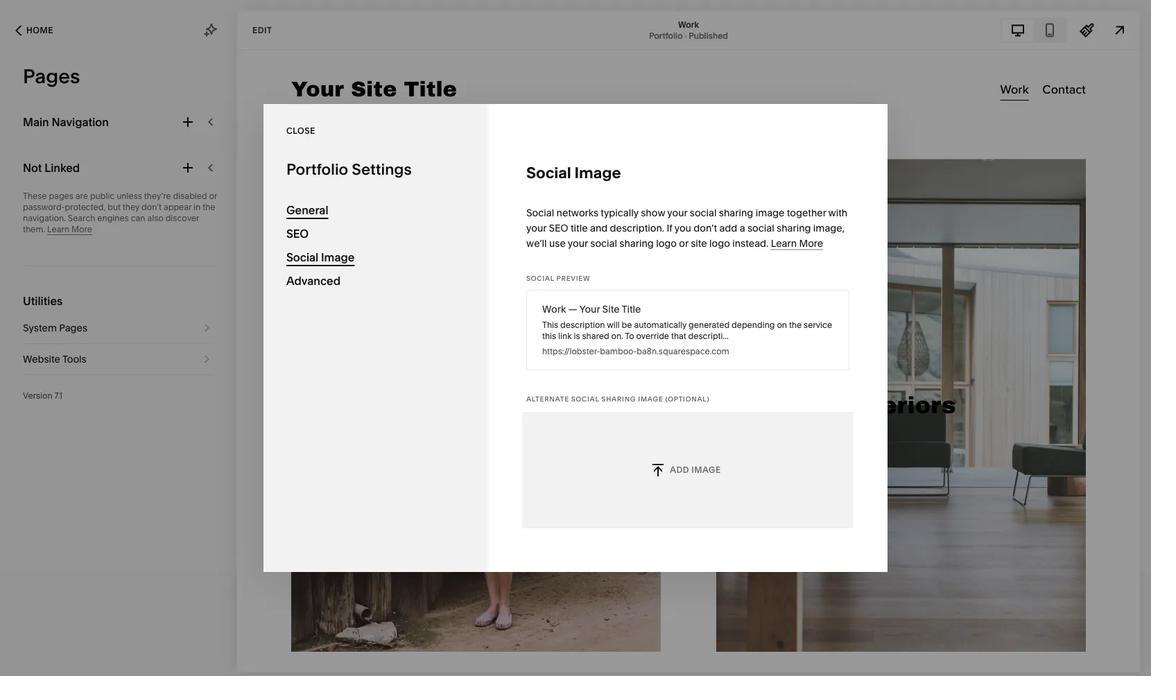 Task type: describe. For each thing, give the bounding box(es) containing it.
also
[[147, 213, 164, 223]]

service
[[804, 320, 832, 330]]

most
[[607, 651, 631, 663]]

1 vertical spatial sharing
[[777, 222, 811, 234]]

social image link
[[286, 246, 465, 269]]

advanced link
[[286, 269, 465, 293]]

them.
[[23, 224, 45, 234]]

site.
[[684, 651, 702, 663]]

social left sharing
[[571, 395, 600, 403]]

they
[[123, 202, 140, 212]]

0 vertical spatial learn
[[47, 224, 69, 234]]

your up we'll
[[526, 222, 547, 234]]

these pages are public unless they're disabled or password-protected, but they don't appear in the navigation. search engines can also discover them.
[[23, 191, 217, 234]]

protected,
[[65, 202, 106, 212]]

link
[[558, 331, 572, 341]]

edit button
[[243, 17, 281, 43]]

a
[[740, 222, 745, 234]]

social inside the social networks typically show your social sharing image together with your seo title and description. if you don't add a social sharing image, we'll use your social sharing logo or site logo instead.
[[526, 207, 554, 219]]

not
[[23, 161, 42, 174]]

—
[[568, 303, 578, 315]]

home button
[[0, 15, 69, 46]]

ba8n.squarespace.com
[[637, 346, 730, 357]]

search
[[68, 213, 95, 223]]

appear
[[164, 202, 192, 212]]

ends
[[423, 651, 446, 663]]

version
[[23, 391, 53, 401]]

is
[[574, 331, 580, 341]]

seo link
[[286, 222, 465, 246]]

site
[[602, 303, 620, 315]]

0 vertical spatial more
[[71, 224, 92, 234]]

1 vertical spatial in
[[448, 651, 457, 663]]

show
[[641, 207, 665, 219]]

social networks typically show your social sharing image together with your seo title and description. if you don't add a social sharing image, we'll use your social sharing logo or site logo instead.
[[526, 207, 848, 249]]

the inside these pages are public unless they're disabled or password-protected, but they don't appear in the navigation. search engines can also discover them.
[[203, 202, 215, 212]]

1 horizontal spatial social image
[[526, 163, 621, 182]]

add a new page to the "not linked" navigation group image
[[180, 160, 196, 175]]

image
[[756, 207, 785, 219]]

portfolio inside the work portfolio · published
[[649, 31, 683, 41]]

image right sharing
[[638, 395, 663, 403]]

unless
[[117, 191, 142, 201]]

·
[[685, 31, 687, 41]]

discover
[[166, 213, 199, 223]]

image inside the social image link
[[321, 250, 355, 264]]

site
[[691, 238, 707, 249]]

dialog containing portfolio settings
[[264, 104, 888, 572]]

add image button
[[522, 412, 854, 529]]

utilities
[[23, 294, 63, 308]]

will
[[607, 320, 620, 330]]

published
[[689, 31, 728, 41]]

(optional)
[[666, 395, 710, 403]]

image inside add image button
[[692, 465, 721, 475]]

in inside these pages are public unless they're disabled or password-protected, but they don't appear in the navigation. search engines can also discover them.
[[194, 202, 201, 212]]

add a new page to the "main navigation" group image
[[180, 114, 196, 130]]

work for portfolio
[[678, 19, 699, 29]]

your down title
[[568, 238, 588, 249]]

with
[[829, 207, 848, 219]]

don't inside the social networks typically show your social sharing image together with your seo title and description. if you don't add a social sharing image, we'll use your social sharing logo or site logo instead.
[[694, 222, 717, 234]]

0 horizontal spatial seo
[[286, 227, 309, 240]]

system pages
[[23, 322, 87, 334]]

automatically
[[634, 320, 687, 330]]

main
[[23, 115, 49, 129]]

or inside these pages are public unless they're disabled or password-protected, but they don't appear in the navigation. search engines can also discover them.
[[209, 191, 217, 201]]

add image
[[670, 465, 721, 475]]

and
[[590, 222, 608, 234]]

social inside the social image link
[[286, 250, 319, 264]]

navigation
[[52, 115, 109, 129]]

shared
[[582, 331, 609, 341]]

home
[[26, 25, 53, 35]]

your inside work — your site title this description will be automatically generated depending on the service this link is shared on. to override that descripti... https://lobster-bamboo-ba8n.squarespace.com
[[580, 303, 600, 315]]

social left preview
[[526, 274, 555, 282]]

1 horizontal spatial sharing
[[719, 207, 753, 219]]

these
[[23, 191, 47, 201]]

that
[[671, 331, 686, 341]]

on.
[[611, 331, 623, 341]]

social up networks
[[526, 163, 571, 182]]

now
[[540, 651, 559, 663]]

the inside work — your site title this description will be automatically generated depending on the service this link is shared on. to override that descripti... https://lobster-bamboo-ba8n.squarespace.com
[[789, 320, 802, 330]]

1 horizontal spatial more
[[799, 238, 823, 249]]

navigation.
[[23, 213, 66, 223]]

version 7.1
[[23, 391, 62, 401]]

pages
[[49, 191, 73, 201]]

close button
[[286, 118, 316, 143]]

close
[[286, 126, 316, 136]]

your right of
[[661, 651, 681, 663]]

edit
[[252, 25, 272, 35]]

on
[[777, 320, 787, 330]]

work portfolio · published
[[649, 19, 728, 41]]

alternate social sharing image (optional)
[[526, 395, 710, 403]]

to
[[561, 651, 570, 663]]

if
[[667, 222, 673, 234]]

generated
[[689, 320, 730, 330]]

public
[[90, 191, 115, 201]]

learn more link for image,
[[771, 238, 823, 250]]

this
[[542, 331, 556, 341]]

instead.
[[733, 238, 769, 249]]

2 vertical spatial social
[[590, 238, 617, 249]]

preview
[[557, 274, 590, 282]]

0 vertical spatial learn more
[[47, 224, 92, 234]]



Task type: locate. For each thing, give the bounding box(es) containing it.
use
[[549, 238, 566, 249]]

work inside the work portfolio · published
[[678, 19, 699, 29]]

social image
[[526, 163, 621, 182], [286, 250, 355, 264]]

social image up advanced
[[286, 250, 355, 264]]

more
[[71, 224, 92, 234], [799, 238, 823, 249]]

0 horizontal spatial work
[[542, 303, 566, 315]]

add
[[720, 222, 738, 234]]

seo inside the social networks typically show your social sharing image together with your seo title and description. if you don't add a social sharing image, we'll use your social sharing logo or site logo instead.
[[549, 222, 569, 234]]

learn more inside dialog
[[771, 238, 823, 249]]

1 horizontal spatial logo
[[710, 238, 730, 249]]

0 vertical spatial don't
[[142, 202, 162, 212]]

the right get
[[590, 651, 605, 663]]

website
[[23, 353, 60, 365]]

sharing up a
[[719, 207, 753, 219]]

0 vertical spatial work
[[678, 19, 699, 29]]

upgrade
[[497, 651, 537, 663]]

1 vertical spatial work
[[542, 303, 566, 315]]

0 vertical spatial or
[[209, 191, 217, 201]]

they're
[[144, 191, 171, 201]]

but
[[108, 202, 121, 212]]

general link
[[286, 198, 465, 222]]

settings
[[352, 160, 412, 179]]

the right on
[[789, 320, 802, 330]]

1 horizontal spatial seo
[[549, 222, 569, 234]]

depending
[[732, 320, 775, 330]]

general
[[286, 203, 328, 217]]

sharing
[[719, 207, 753, 219], [777, 222, 811, 234], [620, 238, 654, 249]]

14
[[459, 651, 468, 663]]

or right disabled
[[209, 191, 217, 201]]

linked
[[45, 161, 80, 174]]

learn
[[47, 224, 69, 234], [771, 238, 797, 249]]

1 horizontal spatial work
[[678, 19, 699, 29]]

image up networks
[[575, 163, 621, 182]]

0 vertical spatial social
[[690, 207, 717, 219]]

0 horizontal spatial logo
[[656, 238, 677, 249]]

pages
[[23, 65, 80, 88], [59, 322, 87, 334]]

1 vertical spatial social image
[[286, 250, 355, 264]]

logo down if
[[656, 238, 677, 249]]

social down and
[[590, 238, 617, 249]]

image up advanced
[[321, 250, 355, 264]]

social up we'll
[[526, 207, 554, 219]]

work
[[678, 19, 699, 29], [542, 303, 566, 315]]

dialog
[[264, 104, 888, 572]]

work for —
[[542, 303, 566, 315]]

not linked
[[23, 161, 80, 174]]

you
[[675, 222, 691, 234]]

pages inside button
[[59, 322, 87, 334]]

0 vertical spatial learn more link
[[47, 224, 92, 235]]

0 horizontal spatial learn more link
[[47, 224, 92, 235]]

your right —
[[580, 303, 600, 315]]

in
[[194, 202, 201, 212], [448, 651, 457, 663]]

image,
[[814, 222, 845, 234]]

2 horizontal spatial the
[[789, 320, 802, 330]]

2 vertical spatial sharing
[[620, 238, 654, 249]]

social down the image
[[748, 222, 775, 234]]

0 horizontal spatial sharing
[[620, 238, 654, 249]]

1 vertical spatial the
[[789, 320, 802, 330]]

can
[[131, 213, 145, 223]]

social preview
[[526, 274, 590, 282]]

2 logo from the left
[[710, 238, 730, 249]]

password-
[[23, 202, 65, 212]]

1 vertical spatial learn more link
[[771, 238, 823, 250]]

1 vertical spatial don't
[[694, 222, 717, 234]]

learn more down search
[[47, 224, 92, 234]]

1 vertical spatial social
[[748, 222, 775, 234]]

1 horizontal spatial your
[[580, 303, 600, 315]]

sharing down the together
[[777, 222, 811, 234]]

2 horizontal spatial social
[[748, 222, 775, 234]]

in down disabled
[[194, 202, 201, 212]]

description.
[[610, 222, 665, 234]]

0 horizontal spatial don't
[[142, 202, 162, 212]]

0 vertical spatial the
[[203, 202, 215, 212]]

or left the site at the top of page
[[679, 238, 689, 249]]

get
[[573, 651, 588, 663]]

main navigation
[[23, 115, 109, 129]]

trial
[[404, 651, 421, 663]]

don't inside these pages are public unless they're disabled or password-protected, but they don't appear in the navigation. search engines can also discover them.
[[142, 202, 162, 212]]

0 horizontal spatial more
[[71, 224, 92, 234]]

learn down navigation.
[[47, 224, 69, 234]]

together
[[787, 207, 826, 219]]

learn right instead.
[[771, 238, 797, 249]]

be
[[622, 320, 632, 330]]

are
[[75, 191, 88, 201]]

pages up tools
[[59, 322, 87, 334]]

social
[[526, 163, 571, 182], [526, 207, 554, 219], [286, 250, 319, 264], [526, 274, 555, 282], [571, 395, 600, 403]]

1 vertical spatial learn more
[[771, 238, 823, 249]]

tab list
[[1002, 19, 1066, 41]]

0 horizontal spatial social image
[[286, 250, 355, 264]]

1 horizontal spatial learn
[[771, 238, 797, 249]]

your
[[580, 303, 600, 315], [381, 651, 401, 663]]

alternate
[[526, 395, 569, 403]]

0 horizontal spatial in
[[194, 202, 201, 212]]

portfolio down close button
[[286, 160, 348, 179]]

0 vertical spatial your
[[580, 303, 600, 315]]

learn more link down search
[[47, 224, 92, 235]]

don't up also
[[142, 202, 162, 212]]

0 vertical spatial portfolio
[[649, 31, 683, 41]]

0 vertical spatial social image
[[526, 163, 621, 182]]

tools
[[62, 353, 86, 365]]

or inside the social networks typically show your social sharing image together with your seo title and description. if you don't add a social sharing image, we'll use your social sharing logo or site logo instead.
[[679, 238, 689, 249]]

disabled
[[173, 191, 207, 201]]

your trial ends in 14 days. upgrade now to get the most out of your site.
[[381, 651, 702, 663]]

learn more link for them.
[[47, 224, 92, 235]]

description
[[560, 320, 605, 330]]

1 horizontal spatial portfolio
[[649, 31, 683, 41]]

days.
[[471, 651, 494, 663]]

don't up the site at the top of page
[[694, 222, 717, 234]]

0 horizontal spatial or
[[209, 191, 217, 201]]

networks
[[557, 207, 599, 219]]

add
[[670, 465, 689, 475]]

1 horizontal spatial the
[[590, 651, 605, 663]]

learn more down the together
[[771, 238, 823, 249]]

more down search
[[71, 224, 92, 234]]

work up this
[[542, 303, 566, 315]]

0 vertical spatial in
[[194, 202, 201, 212]]

0 horizontal spatial portfolio
[[286, 160, 348, 179]]

in left 14
[[448, 651, 457, 663]]

1 horizontal spatial social
[[690, 207, 717, 219]]

1 horizontal spatial or
[[679, 238, 689, 249]]

learn more link down the together
[[771, 238, 823, 250]]

1 horizontal spatial in
[[448, 651, 457, 663]]

0 horizontal spatial your
[[381, 651, 401, 663]]

image right 'add'
[[692, 465, 721, 475]]

0 horizontal spatial learn
[[47, 224, 69, 234]]

1 horizontal spatial learn more
[[771, 238, 823, 249]]

override
[[636, 331, 669, 341]]

2 horizontal spatial sharing
[[777, 222, 811, 234]]

7.1
[[54, 391, 62, 401]]

system pages button
[[23, 313, 214, 343]]

1 vertical spatial or
[[679, 238, 689, 249]]

https://lobster-
[[542, 346, 600, 357]]

or
[[209, 191, 217, 201], [679, 238, 689, 249]]

0 horizontal spatial social
[[590, 238, 617, 249]]

of
[[650, 651, 659, 663]]

1 logo from the left
[[656, 238, 677, 249]]

1 vertical spatial learn
[[771, 238, 797, 249]]

work inside work — your site title this description will be automatically generated depending on the service this link is shared on. to override that descripti... https://lobster-bamboo-ba8n.squarespace.com
[[542, 303, 566, 315]]

0 horizontal spatial the
[[203, 202, 215, 212]]

the down disabled
[[203, 202, 215, 212]]

portfolio left ·
[[649, 31, 683, 41]]

typically
[[601, 207, 639, 219]]

0 vertical spatial sharing
[[719, 207, 753, 219]]

seo up the use
[[549, 222, 569, 234]]

website tools button
[[23, 344, 214, 375]]

seo
[[549, 222, 569, 234], [286, 227, 309, 240]]

sharing
[[602, 395, 636, 403]]

learn more
[[47, 224, 92, 234], [771, 238, 823, 249]]

website tools
[[23, 353, 86, 365]]

1 vertical spatial your
[[381, 651, 401, 663]]

we'll
[[526, 238, 547, 249]]

your up you
[[667, 207, 688, 219]]

to
[[625, 331, 634, 341]]

social up advanced
[[286, 250, 319, 264]]

more down image,
[[799, 238, 823, 249]]

social image up networks
[[526, 163, 621, 182]]

0 vertical spatial pages
[[23, 65, 80, 88]]

your left trial
[[381, 651, 401, 663]]

1 vertical spatial pages
[[59, 322, 87, 334]]

logo down add
[[710, 238, 730, 249]]

1 vertical spatial portfolio
[[286, 160, 348, 179]]

seo down general
[[286, 227, 309, 240]]

social up you
[[690, 207, 717, 219]]

0 horizontal spatial learn more
[[47, 224, 92, 234]]

1 horizontal spatial don't
[[694, 222, 717, 234]]

work up ·
[[678, 19, 699, 29]]

2 vertical spatial the
[[590, 651, 605, 663]]

1 horizontal spatial learn more link
[[771, 238, 823, 250]]

engines
[[97, 213, 129, 223]]

sharing down description.
[[620, 238, 654, 249]]

pages down the home
[[23, 65, 80, 88]]

title
[[622, 303, 641, 315]]

out
[[633, 651, 648, 663]]

1 vertical spatial more
[[799, 238, 823, 249]]

portfolio settings
[[286, 160, 412, 179]]



Task type: vqa. For each thing, say whether or not it's contained in the screenshot.
Alternate Social Sharing Image (Optional)
yes



